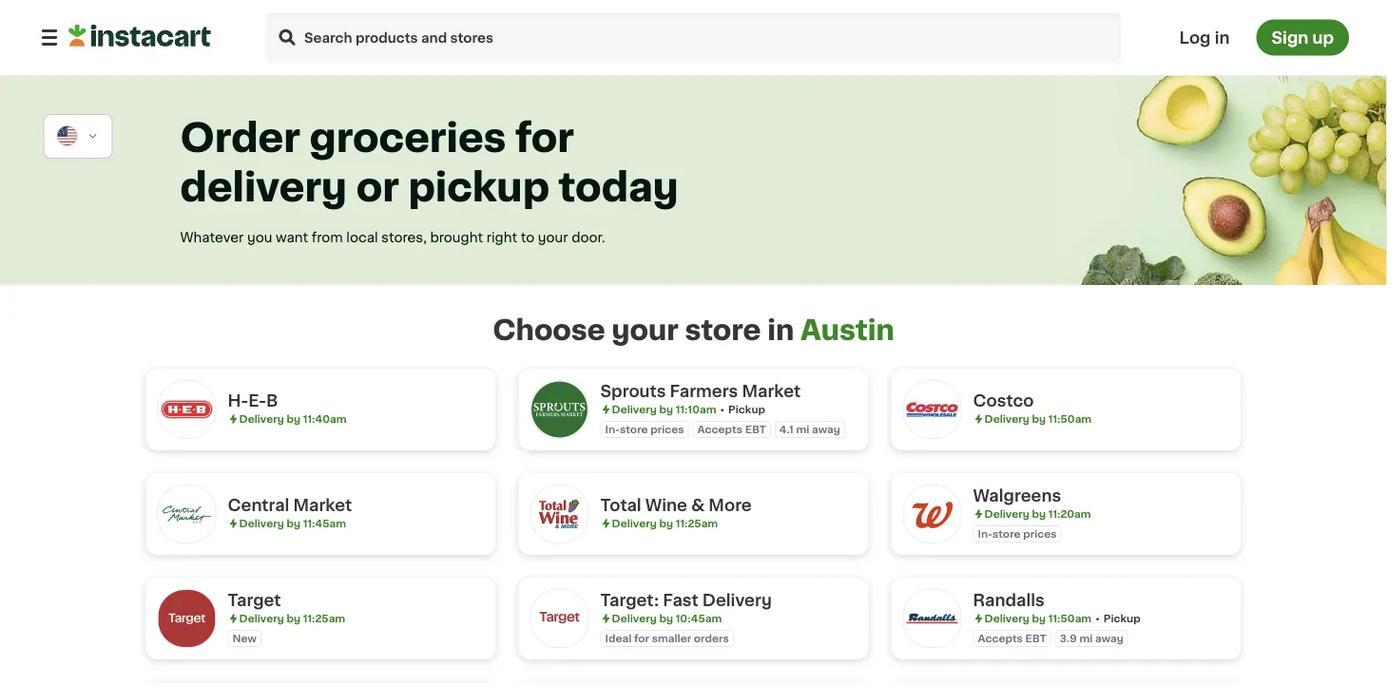 Task type: describe. For each thing, give the bounding box(es) containing it.
11:45am
[[303, 519, 346, 529]]

or
[[356, 169, 399, 207]]

austin button
[[800, 317, 894, 344]]

you
[[247, 231, 272, 244]]

target
[[228, 593, 281, 609]]

orders
[[694, 634, 729, 644]]

in-store prices for walgreens
[[978, 529, 1057, 539]]

11:40am
[[303, 414, 347, 424]]

order groceries for delivery or pickup today
[[180, 119, 679, 207]]

delivery by 11:20am
[[984, 509, 1091, 520]]

pickup for sprouts farmers market
[[728, 405, 765, 415]]

11:25am for target
[[303, 614, 345, 624]]

sprouts farmers market
[[600, 384, 801, 400]]

1 vertical spatial for
[[634, 634, 649, 644]]

mi for 4.1
[[796, 424, 809, 435]]

delivery for central market
[[239, 519, 284, 529]]

delivery by 11:50am • pickup
[[984, 614, 1140, 624]]

11:25am for total wine & more
[[676, 519, 718, 529]]

delivery by 10:45am
[[612, 614, 722, 624]]

ideal
[[605, 634, 632, 644]]

0 vertical spatial market
[[742, 384, 801, 400]]

costco image
[[903, 380, 962, 439]]

1 horizontal spatial ebt
[[1025, 634, 1046, 644]]

log
[[1179, 29, 1211, 46]]

h e b image
[[157, 380, 216, 439]]

by for h-e-b
[[287, 414, 300, 424]]

delivery for target
[[239, 614, 284, 624]]

by for walgreens
[[1032, 509, 1046, 520]]

b
[[266, 393, 278, 409]]

open main menu image
[[38, 26, 61, 49]]

right
[[486, 231, 517, 244]]

united states element
[[56, 125, 79, 148]]

0 horizontal spatial in
[[767, 317, 794, 344]]

instacart home image
[[68, 24, 211, 47]]

• for sprouts farmers market
[[720, 405, 724, 415]]

walgreens image
[[903, 485, 962, 544]]

choose your store in austin
[[493, 317, 894, 344]]

prices for walgreens
[[1023, 529, 1057, 539]]

in-store prices for sprouts farmers market
[[605, 424, 684, 435]]

smaller
[[652, 634, 691, 644]]

0 horizontal spatial ebt
[[745, 424, 766, 435]]

log in
[[1179, 29, 1230, 46]]

Search field
[[264, 11, 1122, 64]]

delivery by 11:10am • pickup
[[612, 405, 765, 415]]

sign up button
[[1256, 19, 1349, 56]]

sprouts
[[600, 384, 666, 400]]

3.9 mi away
[[1060, 634, 1123, 644]]

away for 3.9 mi away
[[1095, 634, 1123, 644]]

order
[[180, 119, 300, 158]]

delivery for total wine & more
[[612, 519, 657, 529]]

by for costco
[[1032, 414, 1046, 424]]

4.1 mi away
[[779, 424, 840, 435]]

whatever
[[180, 231, 244, 244]]

4.1
[[779, 424, 794, 435]]

by for target: fast delivery
[[659, 614, 673, 624]]

total wine & more image
[[530, 485, 589, 544]]

new
[[232, 634, 257, 644]]

&
[[691, 498, 705, 514]]

today
[[559, 169, 679, 207]]

target image
[[157, 589, 216, 648]]

delivery
[[180, 169, 347, 207]]

target: fast delivery
[[600, 593, 772, 609]]

in inside button
[[1215, 29, 1230, 46]]

11:20am
[[1048, 509, 1091, 520]]

prices for sprouts farmers market
[[650, 424, 684, 435]]

central market
[[228, 498, 352, 514]]

central market image
[[157, 485, 216, 544]]

• for randalls
[[1095, 614, 1100, 624]]

delivery by 11:25am for target
[[239, 614, 345, 624]]

pickup for randalls
[[1103, 614, 1140, 624]]

delivery up the 10:45am
[[702, 593, 772, 609]]

wine
[[645, 498, 687, 514]]

up
[[1312, 29, 1334, 46]]



Task type: vqa. For each thing, say whether or not it's contained in the screenshot.
'11:25am'
yes



Task type: locate. For each thing, give the bounding box(es) containing it.
0 vertical spatial ebt
[[745, 424, 766, 435]]

ebt left 3.9
[[1025, 634, 1046, 644]]

store down delivery by 11:20am
[[993, 529, 1021, 539]]

groceries
[[309, 119, 506, 158]]

total wine & more
[[600, 498, 752, 514]]

log in button
[[1174, 19, 1235, 56]]

1 vertical spatial your
[[612, 317, 679, 344]]

1 horizontal spatial your
[[612, 317, 679, 344]]

more
[[709, 498, 752, 514]]

0 vertical spatial •
[[720, 405, 724, 415]]

2 11:50am from the top
[[1048, 614, 1092, 624]]

in-store prices down delivery by 11:20am
[[978, 529, 1057, 539]]

2 vertical spatial store
[[993, 529, 1021, 539]]

delivery by 11:45am
[[239, 519, 346, 529]]

0 horizontal spatial delivery by 11:25am
[[239, 614, 345, 624]]

1 horizontal spatial in-
[[978, 529, 993, 539]]

ideal for smaller orders
[[605, 634, 729, 644]]

sign
[[1271, 29, 1308, 46]]

0 vertical spatial store
[[685, 317, 761, 344]]

11:25am
[[676, 519, 718, 529], [303, 614, 345, 624]]

market
[[742, 384, 801, 400], [293, 498, 352, 514]]

store for walgreens
[[993, 529, 1021, 539]]

• down "farmers"
[[720, 405, 724, 415]]

randalls
[[973, 593, 1045, 609]]

11:10am
[[676, 405, 716, 415]]

accepts ebt
[[697, 424, 766, 435], [978, 634, 1046, 644]]

1 vertical spatial in
[[767, 317, 794, 344]]

0 horizontal spatial away
[[812, 424, 840, 435]]

in-store prices
[[605, 424, 684, 435], [978, 529, 1057, 539]]

1 vertical spatial pickup
[[1103, 614, 1140, 624]]

delivery down sprouts
[[612, 405, 657, 415]]

1 horizontal spatial accepts
[[978, 634, 1023, 644]]

mi right 3.9
[[1079, 634, 1093, 644]]

1 vertical spatial in-store prices
[[978, 529, 1057, 539]]

delivery for walgreens
[[984, 509, 1029, 520]]

0 horizontal spatial 11:25am
[[303, 614, 345, 624]]

mi
[[796, 424, 809, 435], [1079, 634, 1093, 644]]

1 horizontal spatial store
[[685, 317, 761, 344]]

0 horizontal spatial pickup
[[728, 405, 765, 415]]

delivery for h-e-b
[[239, 414, 284, 424]]

0 vertical spatial away
[[812, 424, 840, 435]]

0 vertical spatial in
[[1215, 29, 1230, 46]]

in-
[[605, 424, 620, 435], [978, 529, 993, 539]]

delivery by 11:25am
[[612, 519, 718, 529], [239, 614, 345, 624]]

in- for walgreens
[[978, 529, 993, 539]]

your
[[538, 231, 568, 244], [612, 317, 679, 344]]

0 horizontal spatial in-store prices
[[605, 424, 684, 435]]

accepts down 11:10am
[[697, 424, 742, 435]]

stores,
[[381, 231, 427, 244]]

in
[[1215, 29, 1230, 46], [767, 317, 794, 344]]

austin
[[800, 317, 894, 344]]

0 vertical spatial accepts
[[697, 424, 742, 435]]

10:45am
[[676, 614, 722, 624]]

accepts down randalls
[[978, 634, 1023, 644]]

for right ideal
[[634, 634, 649, 644]]

1 vertical spatial away
[[1095, 634, 1123, 644]]

store for sprouts farmers market
[[620, 424, 648, 435]]

1 vertical spatial delivery by 11:25am
[[239, 614, 345, 624]]

ebt left 4.1
[[745, 424, 766, 435]]

1 horizontal spatial 11:25am
[[676, 519, 718, 529]]

ebt
[[745, 424, 766, 435], [1025, 634, 1046, 644]]

by for total wine & more
[[659, 519, 673, 529]]

mi for 3.9
[[1079, 634, 1093, 644]]

your up sprouts
[[612, 317, 679, 344]]

store
[[685, 317, 761, 344], [620, 424, 648, 435], [993, 529, 1021, 539]]

11:50am
[[1048, 414, 1092, 424], [1048, 614, 1092, 624]]

1 horizontal spatial in
[[1215, 29, 1230, 46]]

market up 4.1
[[742, 384, 801, 400]]

from
[[311, 231, 343, 244]]

3.9
[[1060, 634, 1077, 644]]

mi right 4.1
[[796, 424, 809, 435]]

delivery down central at the left of the page
[[239, 519, 284, 529]]

pickup up the 3.9 mi away
[[1103, 614, 1140, 624]]

11:50am for delivery by 11:50am • pickup
[[1048, 614, 1092, 624]]

store up "farmers"
[[685, 317, 761, 344]]

walgreens
[[973, 488, 1061, 504]]

0 vertical spatial in-store prices
[[605, 424, 684, 435]]

prices
[[650, 424, 684, 435], [1023, 529, 1057, 539]]

delivery by 11:25am for total wine & more
[[612, 519, 718, 529]]

in left austin
[[767, 317, 794, 344]]

delivery down costco
[[984, 414, 1029, 424]]

sign up
[[1271, 29, 1334, 46]]

away
[[812, 424, 840, 435], [1095, 634, 1123, 644]]

delivery down randalls
[[984, 614, 1029, 624]]

1 horizontal spatial for
[[634, 634, 649, 644]]

0 horizontal spatial in-
[[605, 424, 620, 435]]

0 vertical spatial pickup
[[728, 405, 765, 415]]

in- for sprouts farmers market
[[605, 424, 620, 435]]

e-
[[248, 393, 266, 409]]

for
[[515, 119, 574, 158], [634, 634, 649, 644]]

1 horizontal spatial market
[[742, 384, 801, 400]]

0 vertical spatial 11:50am
[[1048, 414, 1092, 424]]

• up the 3.9 mi away
[[1095, 614, 1100, 624]]

whatever you want from local stores, brought right to your door.
[[180, 231, 605, 244]]

accepts
[[697, 424, 742, 435], [978, 634, 1023, 644]]

randalls image
[[903, 589, 962, 648]]

local
[[346, 231, 378, 244]]

1 vertical spatial market
[[293, 498, 352, 514]]

delivery down the e-
[[239, 414, 284, 424]]

1 vertical spatial store
[[620, 424, 648, 435]]

0 horizontal spatial •
[[720, 405, 724, 415]]

accepts ebt down randalls
[[978, 634, 1046, 644]]

prices down delivery by 11:20am
[[1023, 529, 1057, 539]]

away right 3.9
[[1095, 634, 1123, 644]]

accepts ebt down 11:10am
[[697, 424, 766, 435]]

0 horizontal spatial your
[[538, 231, 568, 244]]

for inside the order groceries for delivery or pickup today
[[515, 119, 574, 158]]

1 vertical spatial mi
[[1079, 634, 1093, 644]]

central
[[228, 498, 289, 514]]

0 horizontal spatial store
[[620, 424, 648, 435]]

0 horizontal spatial mi
[[796, 424, 809, 435]]

delivery down "target"
[[239, 614, 284, 624]]

1 vertical spatial accepts
[[978, 634, 1023, 644]]

market up the 11:45am
[[293, 498, 352, 514]]

delivery by 11:40am
[[239, 414, 347, 424]]

delivery for costco
[[984, 414, 1029, 424]]

0 vertical spatial mi
[[796, 424, 809, 435]]

choose
[[493, 317, 605, 344]]

1 vertical spatial •
[[1095, 614, 1100, 624]]

pickup down "farmers"
[[728, 405, 765, 415]]

by
[[659, 405, 673, 415], [287, 414, 300, 424], [1032, 414, 1046, 424], [1032, 509, 1046, 520], [287, 519, 300, 529], [659, 519, 673, 529], [287, 614, 300, 624], [659, 614, 673, 624], [1032, 614, 1046, 624]]

away for 4.1 mi away
[[812, 424, 840, 435]]

0 vertical spatial for
[[515, 119, 574, 158]]

pickup
[[408, 169, 549, 207]]

delivery down walgreens
[[984, 509, 1029, 520]]

1 horizontal spatial in-store prices
[[978, 529, 1057, 539]]

1 horizontal spatial prices
[[1023, 529, 1057, 539]]

1 horizontal spatial •
[[1095, 614, 1100, 624]]

delivery
[[612, 405, 657, 415], [239, 414, 284, 424], [984, 414, 1029, 424], [984, 509, 1029, 520], [239, 519, 284, 529], [612, 519, 657, 529], [702, 593, 772, 609], [239, 614, 284, 624], [612, 614, 657, 624], [984, 614, 1029, 624]]

•
[[720, 405, 724, 415], [1095, 614, 1100, 624]]

0 vertical spatial delivery by 11:25am
[[612, 519, 718, 529]]

0 horizontal spatial accepts ebt
[[697, 424, 766, 435]]

0 horizontal spatial prices
[[650, 424, 684, 435]]

1 horizontal spatial mi
[[1079, 634, 1093, 644]]

None search field
[[264, 11, 1122, 64]]

0 horizontal spatial for
[[515, 119, 574, 158]]

1 vertical spatial 11:25am
[[303, 614, 345, 624]]

1 vertical spatial prices
[[1023, 529, 1057, 539]]

1 horizontal spatial accepts ebt
[[978, 634, 1046, 644]]

1 horizontal spatial delivery by 11:25am
[[612, 519, 718, 529]]

1 horizontal spatial pickup
[[1103, 614, 1140, 624]]

1 vertical spatial 11:50am
[[1048, 614, 1092, 624]]

for up pickup
[[515, 119, 574, 158]]

costco
[[973, 393, 1034, 409]]

in- down walgreens
[[978, 529, 993, 539]]

1 vertical spatial accepts ebt
[[978, 634, 1046, 644]]

delivery down total
[[612, 519, 657, 529]]

by for central market
[[287, 519, 300, 529]]

h-e-b
[[228, 393, 278, 409]]

delivery for target: fast delivery
[[612, 614, 657, 624]]

target:
[[600, 593, 659, 609]]

1 vertical spatial in-
[[978, 529, 993, 539]]

1 horizontal spatial away
[[1095, 634, 1123, 644]]

0 vertical spatial prices
[[650, 424, 684, 435]]

prices down delivery by 11:10am • pickup
[[650, 424, 684, 435]]

in-store prices down sprouts
[[605, 424, 684, 435]]

0 horizontal spatial accepts
[[697, 424, 742, 435]]

11:50am for delivery by 11:50am
[[1048, 414, 1092, 424]]

1 11:50am from the top
[[1048, 414, 1092, 424]]

11:50am up 3.9
[[1048, 614, 1092, 624]]

11:50am up walgreens
[[1048, 414, 1092, 424]]

delivery by 11:50am
[[984, 414, 1092, 424]]

pickup
[[728, 405, 765, 415], [1103, 614, 1140, 624]]

0 vertical spatial your
[[538, 231, 568, 244]]

in- down sprouts
[[605, 424, 620, 435]]

brought
[[430, 231, 483, 244]]

away right 4.1
[[812, 424, 840, 435]]

fast
[[663, 593, 698, 609]]

farmers
[[670, 384, 738, 400]]

2 horizontal spatial store
[[993, 529, 1021, 539]]

1 vertical spatial ebt
[[1025, 634, 1046, 644]]

0 vertical spatial 11:25am
[[676, 519, 718, 529]]

total
[[600, 498, 641, 514]]

0 vertical spatial in-
[[605, 424, 620, 435]]

0 vertical spatial accepts ebt
[[697, 424, 766, 435]]

door.
[[572, 231, 605, 244]]

delivery down target:
[[612, 614, 657, 624]]

in right the log
[[1215, 29, 1230, 46]]

delivery by 11:25am down "target"
[[239, 614, 345, 624]]

store down sprouts
[[620, 424, 648, 435]]

to
[[521, 231, 534, 244]]

sprouts farmers market image
[[530, 380, 589, 439]]

h-
[[228, 393, 248, 409]]

want
[[276, 231, 308, 244]]

delivery by 11:25am down wine
[[612, 519, 718, 529]]

target: fast delivery image
[[530, 589, 589, 648]]

by for target
[[287, 614, 300, 624]]

0 horizontal spatial market
[[293, 498, 352, 514]]

your right to on the left of the page
[[538, 231, 568, 244]]



